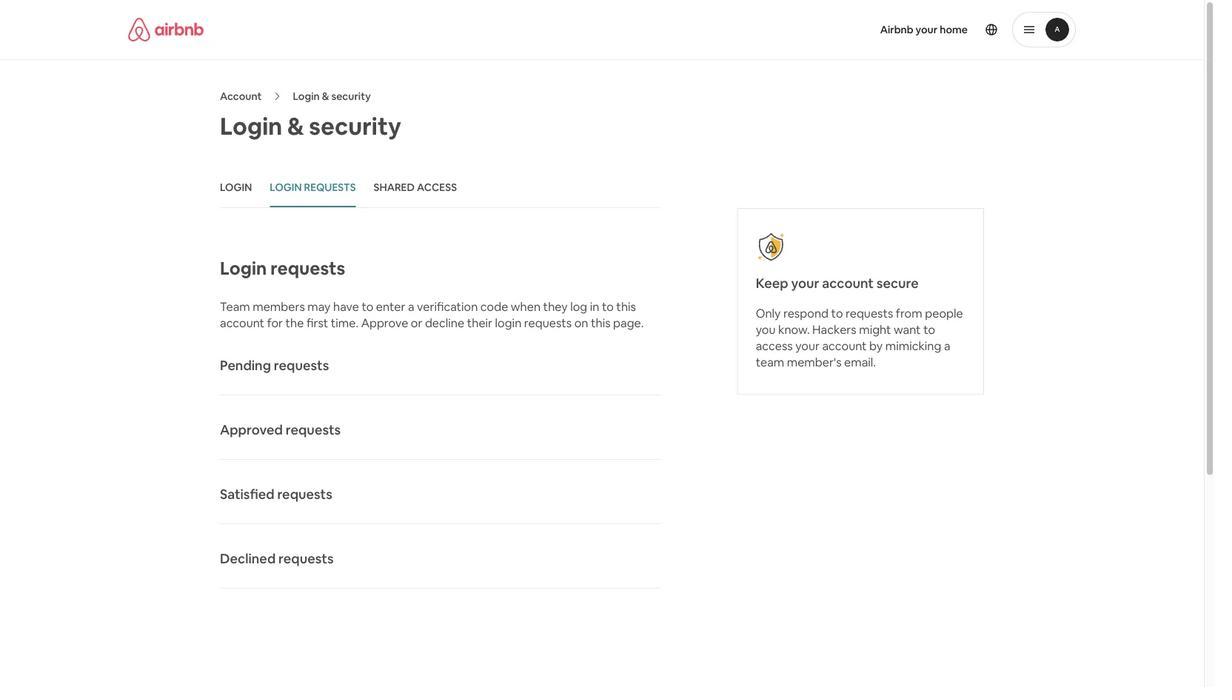 Task type: vqa. For each thing, say whether or not it's contained in the screenshot.
Airbnb your home
yes



Task type: locate. For each thing, give the bounding box(es) containing it.
your inside airbnb your home link
[[916, 23, 938, 36]]

requests for declined requests
[[279, 551, 334, 568]]

1 horizontal spatial a
[[945, 338, 951, 353]]

1 vertical spatial a
[[945, 338, 951, 353]]

2 vertical spatial account
[[823, 338, 867, 353]]

your
[[916, 23, 938, 36], [792, 275, 820, 292], [796, 338, 820, 353]]

security
[[332, 90, 371, 103], [309, 110, 402, 142]]

team
[[220, 299, 250, 314]]

log
[[571, 299, 588, 314]]

hackers
[[813, 322, 857, 337]]

secure
[[877, 275, 919, 292]]

0 horizontal spatial &
[[287, 110, 304, 142]]

members
[[253, 299, 305, 314]]

only
[[756, 306, 781, 321]]

only respond to requests from people you know. hackers might want to access your account by mimicking a team member's email.
[[756, 306, 964, 370]]

a up or
[[408, 299, 415, 314]]

account
[[220, 90, 262, 103]]

know.
[[779, 322, 810, 337]]

login down account link
[[220, 110, 283, 142]]

0 horizontal spatial login
[[220, 181, 252, 194]]

you
[[756, 322, 776, 337]]

login for login requests
[[270, 181, 302, 194]]

to down the people
[[924, 322, 936, 337]]

requests inside team members may have to enter a verification code when they log in to this account for the first time. approve or decline their login requests on this page.
[[524, 315, 572, 331]]

requests right satisfied
[[277, 486, 333, 504]]

a down the people
[[945, 338, 951, 353]]

login
[[220, 181, 252, 194], [270, 181, 302, 194]]

0 vertical spatial security
[[332, 90, 371, 103]]

1 login from the left
[[220, 181, 252, 194]]

account down hackers
[[823, 338, 867, 353]]

requests right declined
[[279, 551, 334, 568]]

access
[[756, 338, 793, 353]]

your up the member's
[[796, 338, 820, 353]]

1 vertical spatial this
[[591, 315, 611, 331]]

account
[[823, 275, 874, 292], [220, 315, 265, 331], [823, 338, 867, 353]]

when
[[511, 299, 541, 314]]

time.
[[331, 315, 359, 331]]

a inside team members may have to enter a verification code when they log in to this account for the first time. approve or decline their login requests on this page.
[[408, 299, 415, 314]]

1 vertical spatial login
[[220, 110, 283, 142]]

shared
[[374, 181, 415, 194]]

1 horizontal spatial &
[[322, 90, 329, 103]]

a inside only respond to requests from people you know. hackers might want to access your account by mimicking a team member's email.
[[945, 338, 951, 353]]

team
[[756, 355, 785, 370]]

requests right approved at the bottom left of the page
[[286, 422, 341, 439]]

want
[[894, 322, 922, 337]]

login up "team"
[[220, 257, 267, 280]]

people
[[926, 306, 964, 321]]

0 horizontal spatial a
[[408, 299, 415, 314]]

satisfied requests
[[220, 486, 333, 504]]

requests down 'they'
[[524, 315, 572, 331]]

pending
[[220, 357, 271, 375]]

0 vertical spatial &
[[322, 90, 329, 103]]

login & security
[[293, 90, 371, 103], [220, 110, 402, 142]]

1 horizontal spatial this
[[617, 299, 637, 314]]

requests
[[271, 257, 346, 280], [846, 306, 894, 321], [524, 315, 572, 331], [274, 357, 329, 375], [286, 422, 341, 439], [277, 486, 333, 504], [279, 551, 334, 568]]

0 vertical spatial your
[[916, 23, 938, 36]]

requests up might
[[846, 306, 894, 321]]

your left "home"
[[916, 23, 938, 36]]

2 login from the left
[[270, 181, 302, 194]]

0 vertical spatial a
[[408, 299, 415, 314]]

this up page.
[[617, 299, 637, 314]]

&
[[322, 90, 329, 103], [287, 110, 304, 142]]

account link
[[220, 90, 262, 103]]

tab list containing login
[[220, 169, 661, 208]]

on
[[575, 315, 589, 331]]

1 vertical spatial your
[[792, 275, 820, 292]]

satisfied
[[220, 486, 275, 504]]

to
[[362, 299, 374, 314], [602, 299, 614, 314], [832, 306, 844, 321], [924, 322, 936, 337]]

2 vertical spatial your
[[796, 338, 820, 353]]

login inside login requests "button"
[[270, 181, 302, 194]]

0 vertical spatial this
[[617, 299, 637, 314]]

1 vertical spatial login & security
[[220, 110, 402, 142]]

enter
[[376, 299, 406, 314]]

requests down the
[[274, 357, 329, 375]]

login right account link
[[293, 90, 320, 103]]

profile element
[[620, 0, 1077, 59]]

login button
[[220, 169, 252, 207]]

1 vertical spatial account
[[220, 315, 265, 331]]

tab list
[[220, 169, 661, 208]]

to right in
[[602, 299, 614, 314]]

airbnb
[[881, 23, 914, 36]]

1 horizontal spatial login
[[270, 181, 302, 194]]

account down "team"
[[220, 315, 265, 331]]

account up hackers
[[823, 275, 874, 292]]

their
[[467, 315, 493, 331]]

email.
[[845, 355, 877, 370]]

your up respond in the right top of the page
[[792, 275, 820, 292]]

login
[[293, 90, 320, 103], [220, 110, 283, 142], [220, 257, 267, 280]]

this down in
[[591, 315, 611, 331]]

this
[[617, 299, 637, 314], [591, 315, 611, 331]]

account inside only respond to requests from people you know. hackers might want to access your account by mimicking a team member's email.
[[823, 338, 867, 353]]

declined
[[220, 551, 276, 568]]

approved
[[220, 422, 283, 439]]

team members may have to enter a verification code when they log in to this account for the first time. approve or decline their login requests on this page.
[[220, 299, 644, 331]]

a
[[408, 299, 415, 314], [945, 338, 951, 353]]

shared access button
[[374, 169, 457, 207]]

to right have at the left of page
[[362, 299, 374, 314]]

your for keep
[[792, 275, 820, 292]]

requests up may
[[271, 257, 346, 280]]

login for login
[[220, 181, 252, 194]]

shared access
[[374, 181, 457, 194]]



Task type: describe. For each thing, give the bounding box(es) containing it.
pending requests
[[220, 357, 329, 375]]

for
[[267, 315, 283, 331]]

mimicking
[[886, 338, 942, 353]]

0 vertical spatial login & security
[[293, 90, 371, 103]]

approve
[[361, 315, 409, 331]]

or
[[411, 315, 423, 331]]

requests for satisfied requests
[[277, 486, 333, 504]]

home
[[941, 23, 968, 36]]

have
[[333, 299, 359, 314]]

2 vertical spatial login
[[220, 257, 267, 280]]

1 vertical spatial security
[[309, 110, 402, 142]]

login requests
[[270, 181, 356, 194]]

they
[[544, 299, 568, 314]]

may
[[308, 299, 331, 314]]

by
[[870, 338, 883, 353]]

declined requests
[[220, 551, 334, 568]]

airbnb your home
[[881, 23, 968, 36]]

account inside team members may have to enter a verification code when they log in to this account for the first time. approve or decline their login requests on this page.
[[220, 315, 265, 331]]

requests for login requests
[[271, 257, 346, 280]]

0 vertical spatial account
[[823, 275, 874, 292]]

keep
[[756, 275, 789, 292]]

respond
[[784, 306, 829, 321]]

your inside only respond to requests from people you know. hackers might want to access your account by mimicking a team member's email.
[[796, 338, 820, 353]]

requests for pending requests
[[274, 357, 329, 375]]

0 vertical spatial login
[[293, 90, 320, 103]]

to up hackers
[[832, 306, 844, 321]]

requests
[[304, 181, 356, 194]]

keep your account secure
[[756, 275, 919, 292]]

from
[[897, 306, 923, 321]]

1 vertical spatial &
[[287, 110, 304, 142]]

decline
[[425, 315, 465, 331]]

member's
[[788, 355, 842, 370]]

login requests
[[220, 257, 346, 280]]

first
[[307, 315, 328, 331]]

login
[[495, 315, 522, 331]]

requests inside only respond to requests from people you know. hackers might want to access your account by mimicking a team member's email.
[[846, 306, 894, 321]]

access
[[417, 181, 457, 194]]

0 horizontal spatial this
[[591, 315, 611, 331]]

in
[[590, 299, 600, 314]]

the
[[286, 315, 304, 331]]

approved requests
[[220, 422, 341, 439]]

code
[[481, 299, 509, 314]]

login requests button
[[270, 169, 356, 207]]

verification
[[417, 299, 478, 314]]

might
[[860, 322, 892, 337]]

your for airbnb
[[916, 23, 938, 36]]

requests for approved requests
[[286, 422, 341, 439]]

page.
[[614, 315, 644, 331]]

airbnb your home link
[[872, 14, 977, 45]]



